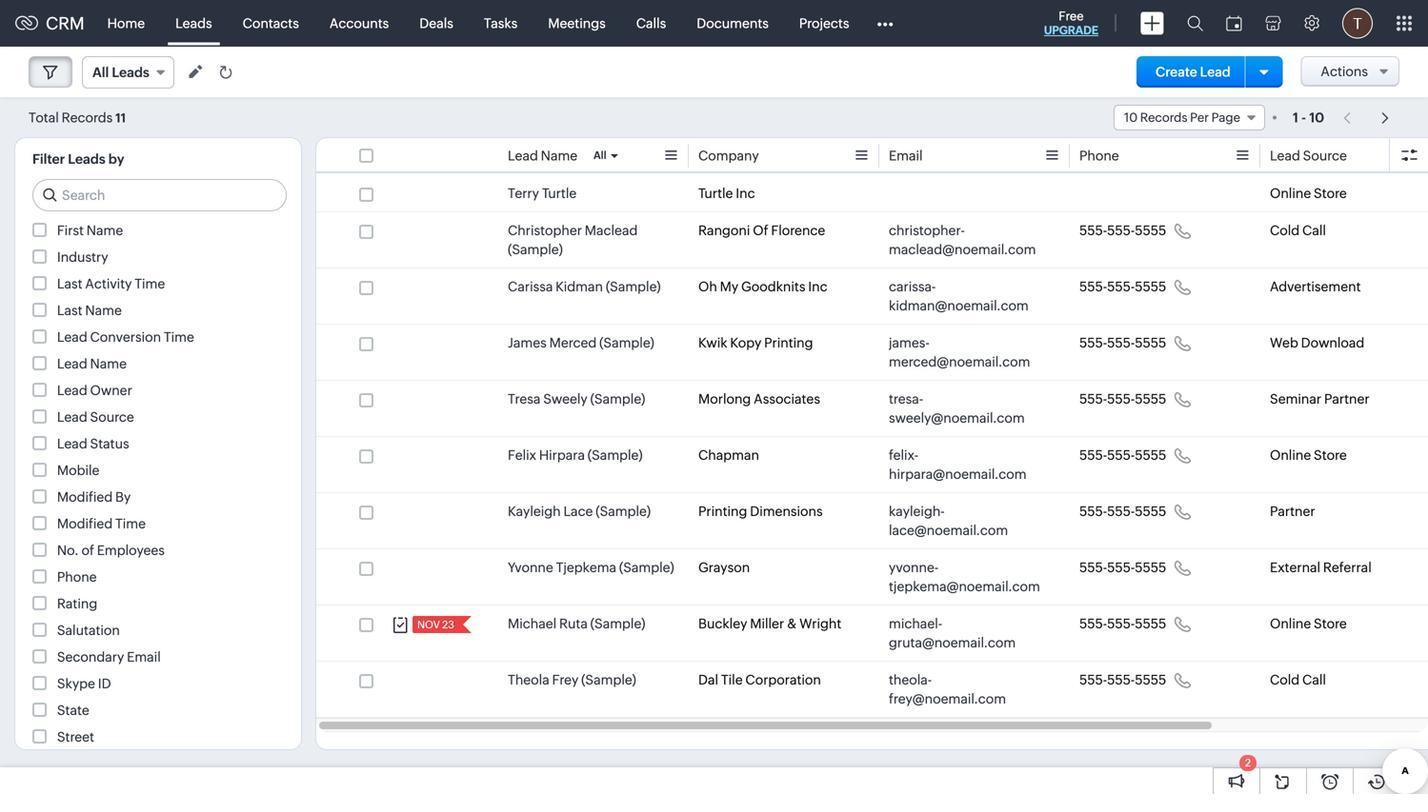 Task type: locate. For each thing, give the bounding box(es) containing it.
maclead
[[585, 223, 638, 238]]

online down 'external' on the right bottom of page
[[1271, 617, 1312, 632]]

5555 for kayleigh- lace@noemail.com
[[1135, 504, 1167, 519]]

0 horizontal spatial phone
[[57, 570, 97, 585]]

1 turtle from the left
[[542, 186, 577, 201]]

tresa
[[508, 392, 541, 407]]

store down "external referral"
[[1314, 617, 1348, 632]]

(sample)
[[508, 242, 563, 257], [606, 279, 661, 295], [600, 336, 655, 351], [591, 392, 646, 407], [588, 448, 643, 463], [596, 504, 651, 519], [619, 560, 675, 576], [591, 617, 646, 632], [582, 673, 637, 688]]

all up the total records 11
[[92, 65, 109, 80]]

6 555-555-5555 from the top
[[1080, 504, 1167, 519]]

christopher- maclead@noemail.com link
[[889, 221, 1042, 259]]

page
[[1212, 111, 1241, 125]]

online store down "external referral"
[[1271, 617, 1348, 632]]

555-555-5555 for michael- gruta@noemail.com
[[1080, 617, 1167, 632]]

leads inside field
[[112, 65, 150, 80]]

cold for theola- frey@noemail.com
[[1271, 673, 1300, 688]]

1 cold from the top
[[1271, 223, 1300, 238]]

(sample) right tjepkema
[[619, 560, 675, 576]]

(sample) right frey
[[582, 673, 637, 688]]

name right first
[[87, 223, 123, 238]]

555-555-5555 for christopher- maclead@noemail.com
[[1080, 223, 1167, 238]]

1 online from the top
[[1271, 186, 1312, 201]]

(sample) right kidman
[[606, 279, 661, 295]]

meetings link
[[533, 0, 621, 46]]

modified
[[57, 490, 113, 505], [57, 517, 113, 532]]

leads up 11
[[112, 65, 150, 80]]

name up owner
[[90, 356, 127, 372]]

last for last activity time
[[57, 276, 82, 292]]

leads for all leads
[[112, 65, 150, 80]]

advertisement
[[1271, 279, 1362, 295]]

felix
[[508, 448, 537, 463]]

0 vertical spatial lead name
[[508, 148, 578, 163]]

1 modified from the top
[[57, 490, 113, 505]]

1 vertical spatial partner
[[1271, 504, 1316, 519]]

1 horizontal spatial partner
[[1325, 392, 1370, 407]]

yvonne- tjepkema@noemail.com
[[889, 560, 1041, 595]]

frey@noemail.com
[[889, 692, 1007, 707]]

turtle up rangoni
[[699, 186, 733, 201]]

email right secondary
[[127, 650, 161, 665]]

kayleigh- lace@noemail.com
[[889, 504, 1009, 539]]

maclead@noemail.com
[[889, 242, 1037, 257]]

christopher maclead (sample)
[[508, 223, 638, 257]]

online for michael- gruta@noemail.com
[[1271, 617, 1312, 632]]

michael- gruta@noemail.com
[[889, 617, 1016, 651]]

time right conversion
[[164, 330, 194, 345]]

source down owner
[[90, 410, 134, 425]]

1 horizontal spatial inc
[[809, 279, 828, 295]]

total records 11
[[29, 110, 126, 125]]

time right activity
[[135, 276, 165, 292]]

0 vertical spatial time
[[135, 276, 165, 292]]

records
[[62, 110, 113, 125], [1141, 111, 1188, 125]]

partner up 'external' on the right bottom of page
[[1271, 504, 1316, 519]]

1 vertical spatial online
[[1271, 448, 1312, 463]]

time
[[135, 276, 165, 292], [164, 330, 194, 345], [115, 517, 146, 532]]

tjepkema
[[556, 560, 617, 576]]

555-555-5555 for tresa- sweely@noemail.com
[[1080, 392, 1167, 407]]

1 horizontal spatial leads
[[112, 65, 150, 80]]

(sample) inside christopher maclead (sample)
[[508, 242, 563, 257]]

0 horizontal spatial leads
[[68, 152, 106, 167]]

0 vertical spatial source
[[1304, 148, 1348, 163]]

0 horizontal spatial records
[[62, 110, 113, 125]]

lead name up the lead owner
[[57, 356, 127, 372]]

michael ruta (sample)
[[508, 617, 646, 632]]

time up employees
[[115, 517, 146, 532]]

2 online from the top
[[1271, 448, 1312, 463]]

0 horizontal spatial printing
[[699, 504, 748, 519]]

0 horizontal spatial source
[[90, 410, 134, 425]]

0 vertical spatial partner
[[1325, 392, 1370, 407]]

9 5555 from the top
[[1135, 673, 1167, 688]]

records inside 'field'
[[1141, 111, 1188, 125]]

1 horizontal spatial all
[[594, 150, 607, 162]]

documents link
[[682, 0, 784, 46]]

calendar image
[[1227, 16, 1243, 31]]

modified down mobile
[[57, 490, 113, 505]]

2 5555 from the top
[[1135, 279, 1167, 295]]

0 horizontal spatial inc
[[736, 186, 755, 201]]

oh
[[699, 279, 718, 295]]

home link
[[92, 0, 160, 46]]

&
[[787, 617, 797, 632]]

michael
[[508, 617, 557, 632]]

1 horizontal spatial phone
[[1080, 148, 1120, 163]]

1 5555 from the top
[[1135, 223, 1167, 238]]

3 555-555-5555 from the top
[[1080, 336, 1167, 351]]

1 vertical spatial lead source
[[57, 410, 134, 425]]

carissa kidman (sample)
[[508, 279, 661, 295]]

leads
[[176, 16, 212, 31], [112, 65, 150, 80], [68, 152, 106, 167]]

create lead button
[[1137, 56, 1250, 88]]

10 left per
[[1125, 111, 1138, 125]]

1 vertical spatial store
[[1314, 448, 1348, 463]]

lead name up terry turtle "link"
[[508, 148, 578, 163]]

7 555-555-5555 from the top
[[1080, 560, 1167, 576]]

turtle right terry
[[542, 186, 577, 201]]

0 vertical spatial cold call
[[1271, 223, 1327, 238]]

turtle
[[542, 186, 577, 201], [699, 186, 733, 201]]

filter leads by
[[32, 152, 124, 167]]

lead up mobile
[[57, 437, 87, 452]]

online store for felix- hirpara@noemail.com
[[1271, 448, 1348, 463]]

felix- hirpara@noemail.com
[[889, 448, 1027, 482]]

all inside field
[[92, 65, 109, 80]]

total
[[29, 110, 59, 125]]

1 vertical spatial email
[[127, 650, 161, 665]]

theola- frey@noemail.com link
[[889, 671, 1042, 709]]

2 vertical spatial time
[[115, 517, 146, 532]]

leads link
[[160, 0, 227, 46]]

goodknits
[[742, 279, 806, 295]]

3 store from the top
[[1314, 617, 1348, 632]]

printing up grayson at the bottom
[[699, 504, 748, 519]]

1 vertical spatial cold call
[[1271, 673, 1327, 688]]

records for total
[[62, 110, 113, 125]]

online down seminar
[[1271, 448, 1312, 463]]

1 vertical spatial leads
[[112, 65, 150, 80]]

555-555-5555 for yvonne- tjepkema@noemail.com
[[1080, 560, 1167, 576]]

4 5555 from the top
[[1135, 392, 1167, 407]]

1 horizontal spatial source
[[1304, 148, 1348, 163]]

0 vertical spatial online
[[1271, 186, 1312, 201]]

1 vertical spatial time
[[164, 330, 194, 345]]

cold call for theola- frey@noemail.com
[[1271, 673, 1327, 688]]

1 vertical spatial call
[[1303, 673, 1327, 688]]

0 horizontal spatial 10
[[1125, 111, 1138, 125]]

3 online from the top
[[1271, 617, 1312, 632]]

1 horizontal spatial turtle
[[699, 186, 733, 201]]

activity
[[85, 276, 132, 292]]

inc right goodknits
[[809, 279, 828, 295]]

cold call for christopher- maclead@noemail.com
[[1271, 223, 1327, 238]]

lead up "lead status"
[[57, 410, 87, 425]]

kopy
[[731, 336, 762, 351]]

1 vertical spatial cold
[[1271, 673, 1300, 688]]

modified for modified by
[[57, 490, 113, 505]]

create
[[1156, 64, 1198, 80]]

0 vertical spatial last
[[57, 276, 82, 292]]

0 horizontal spatial lead source
[[57, 410, 134, 425]]

9 555-555-5555 from the top
[[1080, 673, 1167, 688]]

row group
[[316, 175, 1429, 719]]

2 store from the top
[[1314, 448, 1348, 463]]

2 last from the top
[[57, 303, 82, 318]]

all up maclead
[[594, 150, 607, 162]]

crm link
[[15, 14, 84, 33]]

2 modified from the top
[[57, 517, 113, 532]]

michael- gruta@noemail.com link
[[889, 615, 1042, 653]]

nov 23
[[417, 620, 455, 631]]

last down industry
[[57, 276, 82, 292]]

(sample) right sweely
[[591, 392, 646, 407]]

deals link
[[404, 0, 469, 46]]

rangoni of florence
[[699, 223, 826, 238]]

0 horizontal spatial all
[[92, 65, 109, 80]]

printing
[[765, 336, 814, 351], [699, 504, 748, 519]]

(sample) for felix hirpara (sample)
[[588, 448, 643, 463]]

0 vertical spatial email
[[889, 148, 923, 163]]

no.
[[57, 543, 79, 559]]

1 last from the top
[[57, 276, 82, 292]]

last down last activity time
[[57, 303, 82, 318]]

upgrade
[[1045, 24, 1099, 37]]

search image
[[1188, 15, 1204, 31]]

1 vertical spatial lead name
[[57, 356, 127, 372]]

1 vertical spatial all
[[594, 150, 607, 162]]

(sample) for kayleigh lace (sample)
[[596, 504, 651, 519]]

1 horizontal spatial email
[[889, 148, 923, 163]]

lead right create
[[1201, 64, 1231, 80]]

lead conversion time
[[57, 330, 194, 345]]

modified for modified time
[[57, 517, 113, 532]]

1 call from the top
[[1303, 223, 1327, 238]]

8 5555 from the top
[[1135, 617, 1167, 632]]

lead source down "1 - 10"
[[1271, 148, 1348, 163]]

modified up of
[[57, 517, 113, 532]]

(sample) right the ruta at left bottom
[[591, 617, 646, 632]]

0 vertical spatial all
[[92, 65, 109, 80]]

nov 23 link
[[413, 617, 456, 634]]

2 cold call from the top
[[1271, 673, 1327, 688]]

2 vertical spatial online store
[[1271, 617, 1348, 632]]

(sample) down christopher
[[508, 242, 563, 257]]

online down 1 on the top of the page
[[1271, 186, 1312, 201]]

4 555-555-5555 from the top
[[1080, 392, 1167, 407]]

0 vertical spatial printing
[[765, 336, 814, 351]]

1 vertical spatial modified
[[57, 517, 113, 532]]

555-555-5555 for james- merced@noemail.com
[[1080, 336, 1167, 351]]

1 vertical spatial phone
[[57, 570, 97, 585]]

2 horizontal spatial leads
[[176, 16, 212, 31]]

(sample) right merced
[[600, 336, 655, 351]]

cold
[[1271, 223, 1300, 238], [1271, 673, 1300, 688]]

documents
[[697, 16, 769, 31]]

leads for filter leads by
[[68, 152, 106, 167]]

0 vertical spatial phone
[[1080, 148, 1120, 163]]

lead owner
[[57, 383, 132, 398]]

0 vertical spatial cold
[[1271, 223, 1300, 238]]

lead name
[[508, 148, 578, 163], [57, 356, 127, 372]]

5555 for felix- hirpara@noemail.com
[[1135, 448, 1167, 463]]

contacts link
[[227, 0, 314, 46]]

2 vertical spatial store
[[1314, 617, 1348, 632]]

1 horizontal spatial lead name
[[508, 148, 578, 163]]

download
[[1302, 336, 1365, 351]]

tjepkema@noemail.com
[[889, 580, 1041, 595]]

michael ruta (sample) link
[[508, 615, 646, 634]]

0 vertical spatial lead source
[[1271, 148, 1348, 163]]

james
[[508, 336, 547, 351]]

0 horizontal spatial turtle
[[542, 186, 577, 201]]

0 vertical spatial store
[[1314, 186, 1348, 201]]

1 vertical spatial last
[[57, 303, 82, 318]]

modified time
[[57, 517, 146, 532]]

create menu image
[[1141, 12, 1165, 35]]

2 call from the top
[[1303, 673, 1327, 688]]

printing right the kopy
[[765, 336, 814, 351]]

1 horizontal spatial records
[[1141, 111, 1188, 125]]

0 horizontal spatial partner
[[1271, 504, 1316, 519]]

wright
[[800, 617, 842, 632]]

10 right - on the right top of the page
[[1310, 110, 1325, 125]]

yvonne
[[508, 560, 554, 576]]

store for felix- hirpara@noemail.com
[[1314, 448, 1348, 463]]

records left 11
[[62, 110, 113, 125]]

1 vertical spatial online store
[[1271, 448, 1348, 463]]

2 555-555-5555 from the top
[[1080, 279, 1167, 295]]

lace
[[564, 504, 593, 519]]

email up christopher-
[[889, 148, 923, 163]]

owner
[[90, 383, 132, 398]]

store down "1 - 10"
[[1314, 186, 1348, 201]]

10
[[1310, 110, 1325, 125], [1125, 111, 1138, 125]]

store down seminar partner
[[1314, 448, 1348, 463]]

1 cold call from the top
[[1271, 223, 1327, 238]]

(sample) right hirpara
[[588, 448, 643, 463]]

records left per
[[1141, 111, 1188, 125]]

(sample) for michael ruta (sample)
[[591, 617, 646, 632]]

5 555-555-5555 from the top
[[1080, 448, 1167, 463]]

0 horizontal spatial lead name
[[57, 356, 127, 372]]

7 5555 from the top
[[1135, 560, 1167, 576]]

2 vertical spatial leads
[[68, 152, 106, 167]]

6 5555 from the top
[[1135, 504, 1167, 519]]

last activity time
[[57, 276, 165, 292]]

terry
[[508, 186, 539, 201]]

0 vertical spatial online store
[[1271, 186, 1348, 201]]

1 horizontal spatial printing
[[765, 336, 814, 351]]

call for theola- frey@noemail.com
[[1303, 673, 1327, 688]]

projects link
[[784, 0, 865, 46]]

inc
[[736, 186, 755, 201], [809, 279, 828, 295]]

inc up of
[[736, 186, 755, 201]]

online store down seminar partner
[[1271, 448, 1348, 463]]

3 online store from the top
[[1271, 617, 1348, 632]]

2 cold from the top
[[1271, 673, 1300, 688]]

cold for christopher- maclead@noemail.com
[[1271, 223, 1300, 238]]

cold call
[[1271, 223, 1327, 238], [1271, 673, 1327, 688]]

3 5555 from the top
[[1135, 336, 1167, 351]]

source down "1 - 10"
[[1304, 148, 1348, 163]]

5555 for theola- frey@noemail.com
[[1135, 673, 1167, 688]]

1 online store from the top
[[1271, 186, 1348, 201]]

1 555-555-5555 from the top
[[1080, 223, 1167, 238]]

leads left by
[[68, 152, 106, 167]]

kayleigh-
[[889, 504, 945, 519]]

0 vertical spatial call
[[1303, 223, 1327, 238]]

2 online store from the top
[[1271, 448, 1348, 463]]

(sample) right lace
[[596, 504, 651, 519]]

5 5555 from the top
[[1135, 448, 1167, 463]]

0 vertical spatial modified
[[57, 490, 113, 505]]

tresa- sweely@noemail.com
[[889, 392, 1025, 426]]

leads right home link
[[176, 16, 212, 31]]

partner right seminar
[[1325, 392, 1370, 407]]

online store down "1 - 10"
[[1271, 186, 1348, 201]]

2 vertical spatial online
[[1271, 617, 1312, 632]]

(sample) for yvonne tjepkema (sample)
[[619, 560, 675, 576]]

8 555-555-5555 from the top
[[1080, 617, 1167, 632]]

lead source down the lead owner
[[57, 410, 134, 425]]



Task type: describe. For each thing, give the bounding box(es) containing it.
theola frey (sample) link
[[508, 671, 637, 690]]

first name
[[57, 223, 123, 238]]

0 vertical spatial inc
[[736, 186, 755, 201]]

james- merced@noemail.com link
[[889, 334, 1042, 372]]

free upgrade
[[1045, 9, 1099, 37]]

5555 for carissa- kidman@noemail.com
[[1135, 279, 1167, 295]]

skype
[[57, 677, 95, 692]]

projects
[[800, 16, 850, 31]]

5555 for tresa- sweely@noemail.com
[[1135, 392, 1167, 407]]

web
[[1271, 336, 1299, 351]]

create menu element
[[1130, 0, 1176, 46]]

(sample) for christopher maclead (sample)
[[508, 242, 563, 257]]

all for all leads
[[92, 65, 109, 80]]

secondary
[[57, 650, 124, 665]]

kayleigh lace (sample) link
[[508, 502, 651, 521]]

(sample) for tresa sweely (sample)
[[591, 392, 646, 407]]

deals
[[420, 16, 454, 31]]

5555 for christopher- maclead@noemail.com
[[1135, 223, 1167, 238]]

All Leads field
[[82, 56, 174, 89]]

terry turtle link
[[508, 184, 577, 203]]

kwik
[[699, 336, 728, 351]]

store for michael- gruta@noemail.com
[[1314, 617, 1348, 632]]

555-555-5555 for felix- hirpara@noemail.com
[[1080, 448, 1167, 463]]

online for felix- hirpara@noemail.com
[[1271, 448, 1312, 463]]

morlong
[[699, 392, 751, 407]]

1 horizontal spatial lead source
[[1271, 148, 1348, 163]]

merced
[[550, 336, 597, 351]]

accounts link
[[314, 0, 404, 46]]

theola- frey@noemail.com
[[889, 673, 1007, 707]]

dal
[[699, 673, 719, 688]]

last for last name
[[57, 303, 82, 318]]

all for all
[[594, 150, 607, 162]]

christopher-
[[889, 223, 965, 238]]

tresa- sweely@noemail.com link
[[889, 390, 1042, 428]]

state
[[57, 703, 89, 719]]

of
[[81, 543, 94, 559]]

conversion
[[90, 330, 161, 345]]

1 vertical spatial inc
[[809, 279, 828, 295]]

10 inside 'field'
[[1125, 111, 1138, 125]]

florence
[[771, 223, 826, 238]]

all leads
[[92, 65, 150, 80]]

terry turtle
[[508, 186, 577, 201]]

1 store from the top
[[1314, 186, 1348, 201]]

associates
[[754, 392, 821, 407]]

hirpara
[[539, 448, 585, 463]]

christopher
[[508, 223, 582, 238]]

1 vertical spatial printing
[[699, 504, 748, 519]]

0 horizontal spatial email
[[127, 650, 161, 665]]

lead status
[[57, 437, 129, 452]]

Other Modules field
[[865, 8, 906, 39]]

yvonne tjepkema (sample) link
[[508, 559, 675, 578]]

gruta@noemail.com
[[889, 636, 1016, 651]]

profile element
[[1332, 0, 1385, 46]]

tasks link
[[469, 0, 533, 46]]

Search text field
[[33, 180, 286, 211]]

hirpara@noemail.com
[[889, 467, 1027, 482]]

filter
[[32, 152, 65, 167]]

turtle inc
[[699, 186, 755, 201]]

profile image
[[1343, 8, 1374, 39]]

modified by
[[57, 490, 131, 505]]

contacts
[[243, 16, 299, 31]]

crm
[[46, 14, 84, 33]]

call for christopher- maclead@noemail.com
[[1303, 223, 1327, 238]]

frey
[[552, 673, 579, 688]]

external referral
[[1271, 560, 1372, 576]]

(sample) for james merced (sample)
[[600, 336, 655, 351]]

555-555-5555 for carissa- kidman@noemail.com
[[1080, 279, 1167, 295]]

buckley miller & wright
[[699, 617, 842, 632]]

time for last activity time
[[135, 276, 165, 292]]

oh my goodknits inc
[[699, 279, 828, 295]]

tresa-
[[889, 392, 924, 407]]

tile
[[721, 673, 743, 688]]

seminar partner
[[1271, 392, 1370, 407]]

search element
[[1176, 0, 1215, 47]]

23
[[442, 620, 455, 631]]

1 vertical spatial source
[[90, 410, 134, 425]]

kayleigh
[[508, 504, 561, 519]]

(sample) for theola frey (sample)
[[582, 673, 637, 688]]

name up terry turtle "link"
[[541, 148, 578, 163]]

1 horizontal spatial 10
[[1310, 110, 1325, 125]]

(sample) for carissa kidman (sample)
[[606, 279, 661, 295]]

accounts
[[330, 16, 389, 31]]

buckley
[[699, 617, 748, 632]]

555-555-5555 for theola- frey@noemail.com
[[1080, 673, 1167, 688]]

rangoni
[[699, 223, 751, 238]]

industry
[[57, 250, 108, 265]]

mobile
[[57, 463, 100, 479]]

555-555-5555 for kayleigh- lace@noemail.com
[[1080, 504, 1167, 519]]

turtle inside "link"
[[542, 186, 577, 201]]

lead down last name
[[57, 330, 87, 345]]

lead left owner
[[57, 383, 87, 398]]

michael-
[[889, 617, 943, 632]]

christopher maclead (sample) link
[[508, 221, 680, 259]]

online store for michael- gruta@noemail.com
[[1271, 617, 1348, 632]]

sweely
[[544, 392, 588, 407]]

10 Records Per Page field
[[1114, 105, 1266, 131]]

name down activity
[[85, 303, 122, 318]]

carissa kidman (sample) link
[[508, 277, 661, 296]]

seminar
[[1271, 392, 1322, 407]]

row group containing terry turtle
[[316, 175, 1429, 719]]

sweely@noemail.com
[[889, 411, 1025, 426]]

kidman@noemail.com
[[889, 298, 1029, 314]]

meetings
[[548, 16, 606, 31]]

kayleigh- lace@noemail.com link
[[889, 502, 1042, 540]]

referral
[[1324, 560, 1372, 576]]

kayleigh lace (sample)
[[508, 504, 651, 519]]

5555 for michael- gruta@noemail.com
[[1135, 617, 1167, 632]]

lead up the lead owner
[[57, 356, 87, 372]]

5555 for yvonne- tjepkema@noemail.com
[[1135, 560, 1167, 576]]

by
[[115, 490, 131, 505]]

11
[[115, 111, 126, 125]]

yvonne- tjepkema@noemail.com link
[[889, 559, 1042, 597]]

lead up terry
[[508, 148, 538, 163]]

free
[[1059, 9, 1084, 23]]

records for 10
[[1141, 111, 1188, 125]]

employees
[[97, 543, 165, 559]]

secondary email
[[57, 650, 161, 665]]

create lead
[[1156, 64, 1231, 80]]

lead inside button
[[1201, 64, 1231, 80]]

james- merced@noemail.com
[[889, 336, 1031, 370]]

calls
[[636, 16, 667, 31]]

tresa sweely (sample) link
[[508, 390, 646, 409]]

kidman
[[556, 279, 603, 295]]

carissa- kidman@noemail.com link
[[889, 277, 1042, 316]]

5555 for james- merced@noemail.com
[[1135, 336, 1167, 351]]

james merced (sample)
[[508, 336, 655, 351]]

kwik kopy printing
[[699, 336, 814, 351]]

time for lead conversion time
[[164, 330, 194, 345]]

ruta
[[560, 617, 588, 632]]

id
[[98, 677, 111, 692]]

status
[[90, 437, 129, 452]]

0 vertical spatial leads
[[176, 16, 212, 31]]

2 turtle from the left
[[699, 186, 733, 201]]

yvonne tjepkema (sample)
[[508, 560, 675, 576]]

lead down 1 on the top of the page
[[1271, 148, 1301, 163]]

theola-
[[889, 673, 932, 688]]



Task type: vqa. For each thing, say whether or not it's contained in the screenshot.


